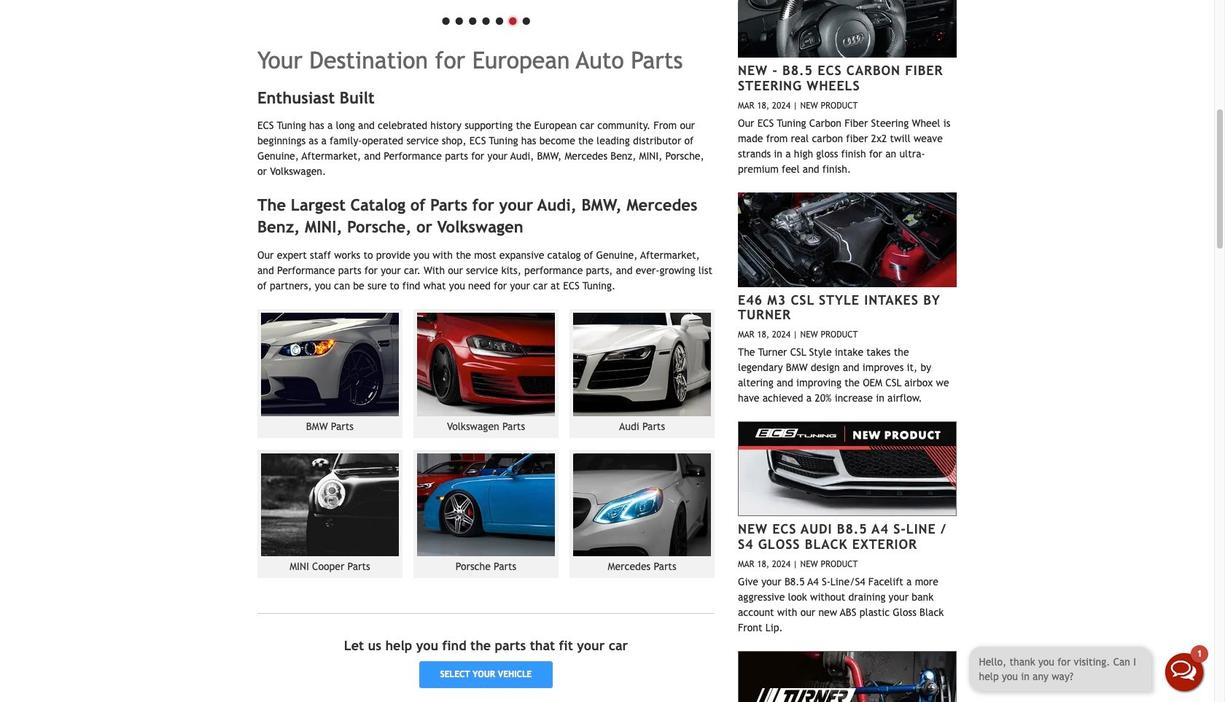 Task type: locate. For each thing, give the bounding box(es) containing it.
e46 m3 csl style intakes by turner image
[[739, 192, 957, 287]]



Task type: describe. For each thing, give the bounding box(es) containing it.
new turner control arm & roll center correction kits image
[[739, 651, 957, 703]]

new ecs audi b8.5 a4 s-line / s4 gloss black exterior image
[[739, 422, 957, 517]]

new - b8.5 ecs carbon fiber steering wheels image
[[739, 0, 957, 58]]



Task type: vqa. For each thing, say whether or not it's contained in the screenshot.
the Tuning
no



